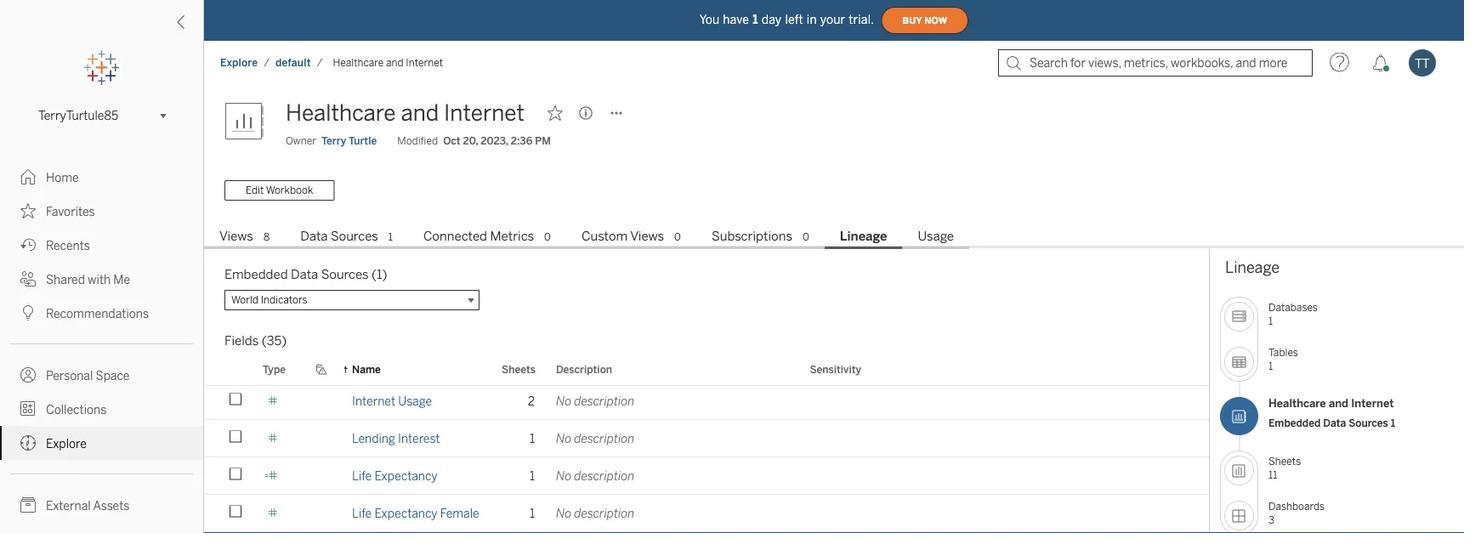 Task type: locate. For each thing, give the bounding box(es) containing it.
me
[[113, 273, 130, 287]]

0 right subscriptions
[[803, 231, 810, 243]]

2023,
[[481, 135, 508, 147]]

11
[[1269, 469, 1278, 481]]

favorites
[[46, 205, 95, 219]]

edit workbook button
[[225, 180, 334, 201]]

healthcare and internet embedded data sources 1
[[1269, 397, 1396, 429]]

databases
[[1269, 301, 1318, 314]]

4 no description from the top
[[556, 506, 635, 520]]

0 vertical spatial expectancy
[[375, 469, 438, 483]]

sub-spaces tab list
[[204, 227, 1465, 249]]

terryturtule85 button
[[31, 105, 172, 126]]

1 inside healthcare and internet embedded data sources 1
[[1391, 417, 1396, 429]]

modified oct 20, 2023, 2:36 pm
[[397, 135, 551, 147]]

2 vertical spatial and
[[1329, 397, 1349, 410]]

description for life expectancy
[[574, 469, 635, 483]]

your
[[821, 13, 846, 27]]

expectancy
[[375, 469, 438, 483], [375, 506, 438, 520]]

sensitivity
[[810, 363, 862, 375]]

1 no from the top
[[556, 394, 572, 408]]

type
[[263, 363, 286, 375]]

1 vertical spatial data
[[291, 267, 318, 282]]

1 vertical spatial continuous number field image
[[263, 431, 283, 446]]

1 horizontal spatial explore
[[220, 57, 258, 69]]

description
[[574, 394, 635, 408], [574, 432, 635, 446], [574, 469, 635, 483], [574, 506, 635, 520]]

row group
[[204, 0, 1209, 497], [204, 495, 1209, 533]]

2 vertical spatial data
[[1324, 417, 1347, 429]]

explore link left default
[[219, 56, 259, 70]]

life down lending
[[352, 469, 372, 483]]

terryturtule85
[[38, 109, 118, 123]]

healthcare inside healthcare and internet embedded data sources 1
[[1269, 397, 1327, 410]]

no description for life expectancy
[[556, 469, 635, 483]]

1 vertical spatial lineage
[[1226, 259, 1280, 277]]

life for life expectancy female
[[352, 506, 372, 520]]

continuous number field image
[[263, 394, 283, 408], [263, 431, 283, 446]]

2 expectancy from the top
[[375, 506, 438, 520]]

buy
[[903, 15, 922, 26]]

0 vertical spatial life
[[352, 469, 372, 483]]

0 vertical spatial explore
[[220, 57, 258, 69]]

1 horizontal spatial lineage
[[1226, 259, 1280, 277]]

2 row group from the top
[[204, 495, 1209, 533]]

healthcare and internet up turtle
[[333, 57, 443, 69]]

1 horizontal spatial 0
[[675, 231, 681, 243]]

explore link
[[219, 56, 259, 70], [0, 426, 203, 460]]

sheets
[[502, 363, 536, 375], [1269, 455, 1301, 468]]

databases image
[[1225, 302, 1255, 332]]

no for internet usage
[[556, 394, 572, 408]]

0 vertical spatial continuous number field image
[[263, 394, 283, 408]]

0 horizontal spatial sheets
[[502, 363, 536, 375]]

sources
[[331, 229, 378, 244], [321, 267, 369, 282], [1349, 417, 1389, 429]]

2 no from the top
[[556, 432, 572, 446]]

sheets inside grid
[[502, 363, 536, 375]]

0 vertical spatial healthcare
[[333, 57, 384, 69]]

explore down collections
[[46, 437, 87, 451]]

0 horizontal spatial explore
[[46, 437, 87, 451]]

2 vertical spatial sources
[[1349, 417, 1389, 429]]

4 row from the top
[[204, 495, 1209, 533]]

life down the life expectancy
[[352, 506, 372, 520]]

1 horizontal spatial /
[[317, 57, 323, 69]]

1 vertical spatial life
[[352, 506, 372, 520]]

healthcare down tables on the bottom right of page
[[1269, 397, 1327, 410]]

0 right custom views
[[675, 231, 681, 243]]

1 horizontal spatial sheets
[[1269, 455, 1301, 468]]

and inside healthcare and internet embedded data sources 1
[[1329, 397, 1349, 410]]

modified
[[397, 135, 438, 147]]

data
[[300, 229, 328, 244], [291, 267, 318, 282], [1324, 417, 1347, 429]]

1 no description from the top
[[556, 394, 635, 408]]

healthcare up terry on the left top of page
[[286, 100, 396, 126]]

4 no from the top
[[556, 506, 572, 520]]

healthcare and internet
[[333, 57, 443, 69], [286, 100, 525, 126]]

2 0 from the left
[[675, 231, 681, 243]]

1 life from the top
[[352, 469, 372, 483]]

0 vertical spatial lineage
[[840, 229, 887, 244]]

1 inside sub-spaces tab list
[[389, 231, 393, 243]]

row containing lending interest
[[204, 420, 1209, 459]]

day
[[762, 13, 782, 27]]

views right custom
[[630, 229, 664, 244]]

1 vertical spatial embedded
[[1269, 417, 1321, 429]]

0 horizontal spatial /
[[264, 57, 270, 69]]

usage inside sub-spaces tab list
[[918, 229, 954, 244]]

3
[[1269, 514, 1275, 526]]

connected
[[424, 229, 487, 244]]

views left 8
[[219, 229, 253, 244]]

1
[[753, 13, 758, 27], [389, 231, 393, 243], [1269, 315, 1273, 327], [1269, 360, 1273, 372], [1391, 417, 1396, 429], [530, 432, 535, 446], [530, 469, 535, 483], [530, 506, 535, 520]]

healthcare and internet up modified
[[286, 100, 525, 126]]

description for lending interest
[[574, 432, 635, 446]]

space
[[96, 369, 130, 383]]

1 horizontal spatial embedded
[[1269, 417, 1321, 429]]

3 no description from the top
[[556, 469, 635, 483]]

in
[[807, 13, 817, 27]]

have
[[723, 13, 749, 27]]

embedded up sheets 11
[[1269, 417, 1321, 429]]

embedded data sources image
[[1220, 397, 1259, 435]]

0 right metrics
[[544, 231, 551, 243]]

no for lending interest
[[556, 432, 572, 446]]

grid
[[204, 0, 1209, 533]]

1 row group from the top
[[204, 0, 1209, 497]]

0 horizontal spatial usage
[[398, 394, 432, 408]]

0 vertical spatial explore link
[[219, 56, 259, 70]]

buy now button
[[881, 7, 969, 34]]

embedded
[[225, 267, 288, 282], [1269, 417, 1321, 429]]

databases 1 tables 1
[[1269, 301, 1318, 372]]

views
[[219, 229, 253, 244], [630, 229, 664, 244]]

0 vertical spatial sheets
[[502, 363, 536, 375]]

1 vertical spatial healthcare and internet
[[286, 100, 525, 126]]

expectancy up life expectancy female link
[[375, 469, 438, 483]]

data sources
[[300, 229, 378, 244]]

dashboards image
[[1225, 501, 1255, 531]]

0 for metrics
[[544, 231, 551, 243]]

recommendations
[[46, 307, 149, 321]]

expectancy for life expectancy
[[375, 469, 438, 483]]

and
[[386, 57, 404, 69], [401, 100, 439, 126], [1329, 397, 1349, 410]]

continuous number field image up continuous number calculated field image
[[263, 431, 283, 446]]

0
[[544, 231, 551, 243], [675, 231, 681, 243], [803, 231, 810, 243]]

0 vertical spatial sources
[[331, 229, 378, 244]]

1 vertical spatial and
[[401, 100, 439, 126]]

no description for internet usage
[[556, 394, 635, 408]]

row group containing internet usage
[[204, 0, 1209, 497]]

continuous number field image
[[263, 506, 283, 520]]

expectancy for life expectancy female
[[375, 506, 438, 520]]

2 continuous number field image from the top
[[263, 431, 283, 446]]

lineage
[[840, 229, 887, 244], [1226, 259, 1280, 277]]

2 life from the top
[[352, 506, 372, 520]]

2 description from the top
[[574, 432, 635, 446]]

external assets link
[[0, 488, 203, 522]]

1 expectancy from the top
[[375, 469, 438, 483]]

1 description from the top
[[574, 394, 635, 408]]

0 vertical spatial data
[[300, 229, 328, 244]]

/ right "default" link
[[317, 57, 323, 69]]

1 continuous number field image from the top
[[263, 394, 283, 408]]

explore link down collections
[[0, 426, 203, 460]]

grid containing internet usage
[[204, 0, 1209, 533]]

2 no description from the top
[[556, 432, 635, 446]]

home link
[[0, 160, 203, 194]]

no
[[556, 394, 572, 408], [556, 432, 572, 446], [556, 469, 572, 483], [556, 506, 572, 520]]

1 horizontal spatial views
[[630, 229, 664, 244]]

oct
[[443, 135, 461, 147]]

internet usage link
[[352, 383, 432, 419]]

/ left default
[[264, 57, 270, 69]]

world indicators
[[231, 294, 308, 306]]

0 vertical spatial healthcare and internet
[[333, 57, 443, 69]]

row containing life expectancy
[[204, 458, 1209, 497]]

lineage inside sub-spaces tab list
[[840, 229, 887, 244]]

3 description from the top
[[574, 469, 635, 483]]

1 vertical spatial explore
[[46, 437, 87, 451]]

0 horizontal spatial 0
[[544, 231, 551, 243]]

1 row from the top
[[204, 383, 1209, 422]]

fields
[[225, 333, 259, 349]]

explore left default
[[220, 57, 258, 69]]

sheets up the 2 at the bottom left
[[502, 363, 536, 375]]

0 horizontal spatial embedded
[[225, 267, 288, 282]]

explore inside main navigation. press the up and down arrow keys to access links. element
[[46, 437, 87, 451]]

owner terry turtle
[[286, 135, 377, 147]]

1 horizontal spatial explore link
[[219, 56, 259, 70]]

no for life expectancy
[[556, 469, 572, 483]]

pm
[[535, 135, 551, 147]]

0 horizontal spatial lineage
[[840, 229, 887, 244]]

explore
[[220, 57, 258, 69], [46, 437, 87, 451]]

home
[[46, 171, 79, 185]]

explore for explore / default /
[[220, 57, 258, 69]]

sheets for sheets 11
[[1269, 455, 1301, 468]]

expectancy down the life expectancy
[[375, 506, 438, 520]]

0 horizontal spatial views
[[219, 229, 253, 244]]

healthcare and internet main content
[[204, 0, 1465, 533]]

0 horizontal spatial explore link
[[0, 426, 203, 460]]

3 row from the top
[[204, 458, 1209, 497]]

2 horizontal spatial 0
[[803, 231, 810, 243]]

2 vertical spatial healthcare
[[1269, 397, 1327, 410]]

1 horizontal spatial usage
[[918, 229, 954, 244]]

recents
[[46, 239, 90, 253]]

sheets 11
[[1269, 455, 1301, 481]]

3 no from the top
[[556, 469, 572, 483]]

/
[[264, 57, 270, 69], [317, 57, 323, 69]]

1 vertical spatial sheets
[[1269, 455, 1301, 468]]

1 vertical spatial expectancy
[[375, 506, 438, 520]]

2 row from the top
[[204, 420, 1209, 459]]

internet inside row
[[352, 394, 396, 408]]

embedded up "world"
[[225, 267, 288, 282]]

continuous number field image down 'type' at the left of the page
[[263, 394, 283, 408]]

4 description from the top
[[574, 506, 635, 520]]

turtle
[[349, 135, 377, 147]]

indicators
[[261, 294, 308, 306]]

1 0 from the left
[[544, 231, 551, 243]]

row
[[204, 383, 1209, 422], [204, 420, 1209, 459], [204, 458, 1209, 497], [204, 495, 1209, 533], [204, 532, 1209, 533]]

no description
[[556, 394, 635, 408], [556, 432, 635, 446], [556, 469, 635, 483], [556, 506, 635, 520]]

1 vertical spatial usage
[[398, 394, 432, 408]]

internet
[[406, 57, 443, 69], [444, 100, 525, 126], [352, 394, 396, 408], [1352, 397, 1394, 410]]

healthcare right default
[[333, 57, 384, 69]]

left
[[785, 13, 804, 27]]

0 vertical spatial usage
[[918, 229, 954, 244]]

sheets up 11
[[1269, 455, 1301, 468]]



Task type: vqa. For each thing, say whether or not it's contained in the screenshot.
You Have 1 Day Left In Your Trial.
yes



Task type: describe. For each thing, give the bounding box(es) containing it.
(1)
[[372, 267, 387, 282]]

tables image
[[1225, 347, 1255, 377]]

sheets for sheets
[[502, 363, 536, 375]]

1 / from the left
[[264, 57, 270, 69]]

terry
[[322, 135, 347, 147]]

continuous number field image for internet usage
[[263, 394, 283, 408]]

life expectancy female link
[[352, 495, 479, 532]]

shared with me
[[46, 273, 130, 287]]

custom views
[[582, 229, 664, 244]]

workbook image
[[225, 96, 276, 147]]

2
[[528, 394, 535, 408]]

custom
[[582, 229, 628, 244]]

external
[[46, 499, 91, 513]]

you have 1 day left in your trial.
[[700, 13, 875, 27]]

0 vertical spatial embedded
[[225, 267, 288, 282]]

collections
[[46, 403, 107, 417]]

row containing internet usage
[[204, 383, 1209, 422]]

20,
[[463, 135, 478, 147]]

description
[[556, 363, 612, 375]]

female
[[440, 506, 479, 520]]

shared
[[46, 273, 85, 287]]

world
[[231, 294, 258, 306]]

personal space link
[[0, 358, 203, 392]]

life expectancy
[[352, 469, 438, 483]]

terry turtle link
[[322, 134, 377, 149]]

edit
[[246, 184, 264, 197]]

world indicators button
[[225, 290, 480, 310]]

explore for explore
[[46, 437, 87, 451]]

2:36
[[511, 135, 533, 147]]

8
[[264, 231, 270, 243]]

usage inside row
[[398, 394, 432, 408]]

interest
[[398, 432, 440, 446]]

internet usage
[[352, 394, 432, 408]]

lending interest
[[352, 432, 440, 446]]

1 vertical spatial sources
[[321, 267, 369, 282]]

shared with me link
[[0, 262, 203, 296]]

workbook
[[266, 184, 313, 197]]

trial.
[[849, 13, 875, 27]]

dashboards
[[1269, 500, 1325, 513]]

main navigation. press the up and down arrow keys to access links. element
[[0, 160, 203, 533]]

life expectancy female
[[352, 506, 479, 520]]

healthcare and internet element
[[328, 57, 448, 69]]

healthcare and internet inside main content
[[286, 100, 525, 126]]

name
[[352, 363, 381, 375]]

external assets
[[46, 499, 130, 513]]

assets
[[93, 499, 130, 513]]

buy now
[[903, 15, 948, 26]]

now
[[925, 15, 948, 26]]

row group containing life expectancy female
[[204, 495, 1209, 533]]

default link
[[275, 56, 312, 70]]

metrics
[[490, 229, 534, 244]]

subscriptions
[[712, 229, 793, 244]]

1 views from the left
[[219, 229, 253, 244]]

embedded data sources (1)
[[225, 267, 387, 282]]

embedded inside healthcare and internet embedded data sources 1
[[1269, 417, 1321, 429]]

life expectancy link
[[352, 458, 438, 494]]

0 vertical spatial and
[[386, 57, 404, 69]]

row containing life expectancy female
[[204, 495, 1209, 533]]

description for internet usage
[[574, 394, 635, 408]]

life for life expectancy
[[352, 469, 372, 483]]

(35)
[[262, 333, 287, 349]]

continuous number field image for lending interest
[[263, 431, 283, 446]]

continuous number calculated field image
[[263, 469, 283, 483]]

connected metrics
[[424, 229, 534, 244]]

1 vertical spatial explore link
[[0, 426, 203, 460]]

collections link
[[0, 392, 203, 426]]

sources inside healthcare and internet embedded data sources 1
[[1349, 417, 1389, 429]]

recents link
[[0, 228, 203, 262]]

description for life expectancy female
[[574, 506, 635, 520]]

data inside healthcare and internet embedded data sources 1
[[1324, 417, 1347, 429]]

dashboards 3
[[1269, 500, 1325, 526]]

0 for views
[[675, 231, 681, 243]]

navigation panel element
[[0, 51, 203, 533]]

2 views from the left
[[630, 229, 664, 244]]

fields (35)
[[225, 333, 287, 349]]

explore / default /
[[220, 57, 323, 69]]

5 row from the top
[[204, 532, 1209, 533]]

3 0 from the left
[[803, 231, 810, 243]]

favorites link
[[0, 194, 203, 228]]

owner
[[286, 135, 316, 147]]

tables
[[1269, 346, 1299, 359]]

sheets image
[[1225, 456, 1255, 486]]

recommendations link
[[0, 296, 203, 330]]

no for life expectancy female
[[556, 506, 572, 520]]

sources inside sub-spaces tab list
[[331, 229, 378, 244]]

personal
[[46, 369, 93, 383]]

edit workbook
[[246, 184, 313, 197]]

default
[[276, 57, 311, 69]]

you
[[700, 13, 720, 27]]

1 vertical spatial healthcare
[[286, 100, 396, 126]]

personal space
[[46, 369, 130, 383]]

with
[[88, 273, 111, 287]]

no description for lending interest
[[556, 432, 635, 446]]

2 / from the left
[[317, 57, 323, 69]]

data inside sub-spaces tab list
[[300, 229, 328, 244]]

internet inside healthcare and internet embedded data sources 1
[[1352, 397, 1394, 410]]

lending
[[352, 432, 395, 446]]

lending interest link
[[352, 420, 440, 457]]

no description for life expectancy female
[[556, 506, 635, 520]]

Search for views, metrics, workbooks, and more text field
[[999, 49, 1313, 77]]



